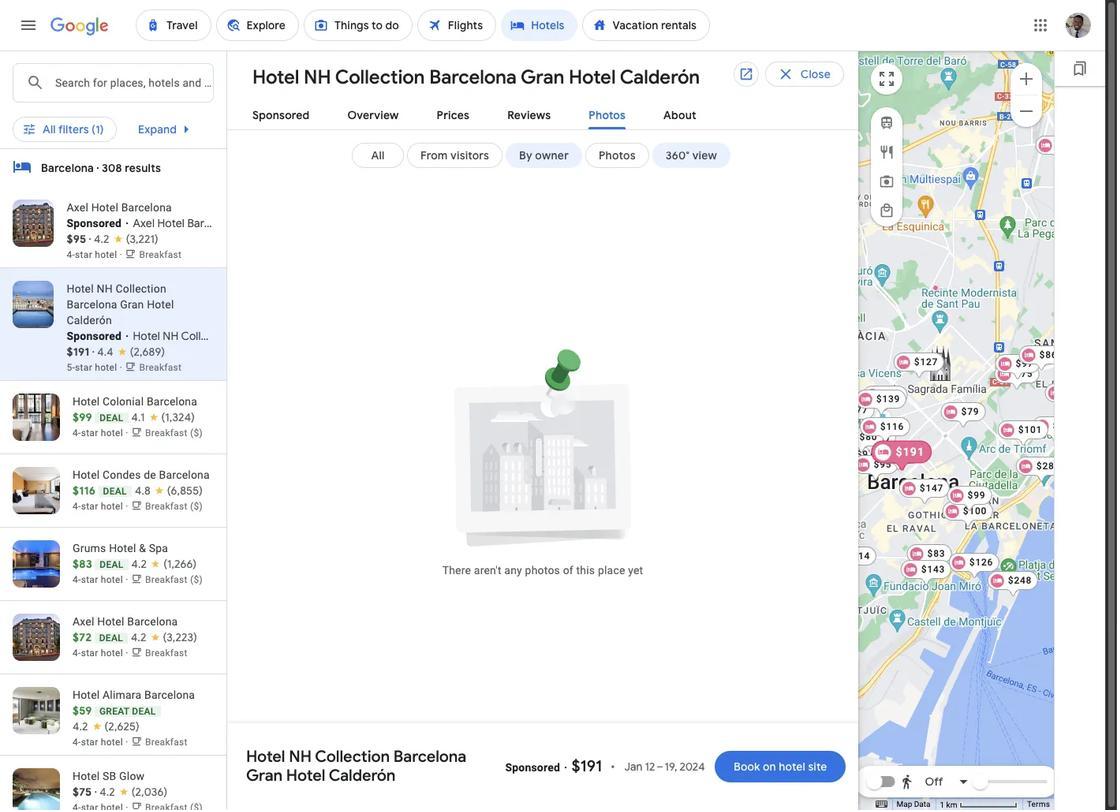 Task type: vqa. For each thing, say whether or not it's contained in the screenshot.


Task type: describe. For each thing, give the bounding box(es) containing it.
$99 inside hotel colonial barcelona $99 deal
[[73, 410, 92, 424]]

$86
[[1039, 349, 1057, 360]]

4- for $72
[[73, 648, 81, 659]]

$101
[[1018, 424, 1042, 435]]

close
[[801, 67, 831, 81]]

expand button
[[119, 110, 215, 148]]

deal inside axel hotel barcelona $72 deal
[[99, 633, 123, 644]]

4.2 out of 5 stars from 1,266 reviews image
[[131, 556, 197, 572]]

under $125
[[270, 118, 329, 132]]

$283 link
[[1016, 456, 1066, 483]]

(1) inside filters 'form'
[[92, 118, 104, 132]]

book on hotel site
[[733, 760, 827, 774]]

Check-out text field
[[507, 62, 603, 99]]

($) for (1,266)
[[190, 574, 203, 585]]

4.8
[[135, 484, 151, 498]]

hotel inside hotel sb glow $75 ·
[[73, 770, 100, 783]]

there
[[442, 564, 471, 576]]

4.2 out of 5 stars from 2,036 reviews image
[[100, 784, 167, 800]]

star inside popup button
[[190, 118, 210, 132]]

rating
[[387, 118, 418, 132]]

gran inside heading
[[521, 65, 564, 89]]

$71
[[1052, 420, 1070, 431]]

results
[[125, 161, 161, 175]]

$75 link
[[994, 364, 1039, 391]]

data
[[914, 800, 930, 809]]

1 vertical spatial axel
[[133, 216, 155, 230]]

(2,625)
[[105, 719, 140, 734]]

4-star hotel · for $59
[[73, 737, 131, 748]]

4- for $59
[[73, 737, 81, 748]]

type
[[724, 118, 748, 132]]

photos button
[[585, 143, 649, 168]]

$191 inside hotel nh collection barcelona gran hotel calderón sponsored · hotel nh collection barcelona gran hotel calderón $191 ·
[[67, 345, 90, 359]]

5-star hotel ·
[[67, 362, 125, 373]]

$127 link
[[893, 352, 944, 379]]

$93 link
[[876, 445, 921, 471]]

jan 12 – 19, 2024
[[624, 760, 705, 774]]

map region
[[825, 0, 1117, 810]]

($) for (6,855)
[[190, 501, 203, 512]]

$214
[[846, 550, 870, 561]]

hotel inside axel hotel barcelona $72 deal
[[97, 615, 124, 628]]

all filters (1) inside filters 'form'
[[43, 118, 104, 132]]

deal for spa
[[100, 559, 124, 570]]

calderón inside heading
[[620, 65, 700, 89]]

filters form
[[13, 50, 775, 159]]

$78 link
[[862, 385, 907, 412]]

4-star hotel · down 4.2 out of 5 stars from 3,221 reviews image
[[67, 249, 125, 260]]

(2,689)
[[130, 345, 165, 359]]

4-star hotel · for $83
[[73, 574, 131, 585]]

hotel inside grums hotel & spa $83 deal
[[109, 542, 136, 555]]

breakfast down 4.1 out of 5 stars from 1,324 reviews image
[[145, 428, 188, 439]]

· up 4.2 out of 5 stars from 3,221 reviews image
[[125, 217, 129, 230]]

$99 link
[[947, 486, 992, 512]]

by
[[519, 148, 532, 163]]

4- or 5-star
[[150, 118, 210, 132]]

price
[[588, 118, 615, 132]]

0 horizontal spatial $97 link
[[835, 445, 880, 471]]

sponsored inside hotel nh collection barcelona gran hotel calderón sponsored · hotel nh collection barcelona gran hotel calderón $191 ·
[[67, 330, 122, 342]]

1 vertical spatial $97
[[856, 448, 874, 460]]

zoom out map image
[[1017, 101, 1036, 120]]

barcelona · 308
[[41, 161, 122, 175]]

hotel · for $59
[[101, 737, 128, 748]]

$116 inside map region
[[880, 421, 904, 432]]

keyboard shortcuts image
[[876, 801, 887, 808]]

hotel nh collection barcelona gran hotel calderón sponsored · hotel nh collection barcelona gran hotel calderón $191 ·
[[67, 282, 394, 359]]

yet
[[628, 564, 643, 576]]

sponsored ·
[[505, 761, 568, 774]]

hotel alimara barcelona $59 great deal
[[73, 689, 195, 718]]

0 vertical spatial $97
[[1015, 358, 1033, 369]]

5- inside popup button
[[178, 118, 190, 132]]

grums hotel & spa $83 deal
[[73, 542, 168, 571]]

deal for barcelona
[[103, 486, 127, 497]]

1 km
[[940, 800, 959, 809]]

property type button
[[648, 112, 775, 137]]

$75 inside hotel sb glow $75 ·
[[73, 785, 92, 799]]

alimara
[[103, 689, 141, 701]]

$95 inside $95 link
[[873, 459, 891, 470]]

4.2 for (2,625)
[[73, 719, 88, 734]]

sb
[[103, 770, 116, 783]]

barcelona inside hotel colonial barcelona $99 deal
[[147, 395, 197, 408]]

$126 for $126 link to the right
[[969, 557, 993, 568]]

clear image
[[267, 72, 286, 91]]

property
[[675, 118, 721, 132]]

km
[[946, 800, 957, 809]]

(3,223)
[[163, 630, 197, 645]]

property type
[[675, 118, 748, 132]]

(1,266)
[[163, 557, 197, 571]]

$143
[[921, 564, 945, 575]]

owner
[[535, 148, 569, 163]]

hotel · for spa
[[101, 574, 128, 585]]

pool button
[[434, 112, 493, 137]]

collection inside hotel nh collection barcelona gran hotel calderón
[[315, 747, 390, 767]]

breakfast ($) for (6,855)
[[145, 501, 203, 512]]

$126 for the top $126 link
[[866, 432, 890, 443]]

la pedrera-casa milà image
[[873, 408, 891, 433]]

collection inside hotel nh collection barcelona gran hotel calderón heading
[[335, 65, 425, 89]]

4.2 out of 5 stars from 3,221 reviews image
[[94, 231, 158, 247]]

from visitors button
[[407, 143, 503, 168]]

open in new tab image
[[739, 67, 754, 82]]

(3,221)
[[126, 232, 158, 246]]

$93
[[896, 448, 914, 460]]

2024
[[680, 760, 705, 774]]

4.2 out of 5 stars from 3,223 reviews image
[[131, 630, 197, 645]]

$100
[[963, 505, 987, 516]]

$139 link
[[855, 389, 906, 416]]

map
[[897, 800, 912, 809]]

off
[[925, 775, 943, 789]]

pool
[[461, 118, 483, 132]]

all button
[[352, 143, 404, 168]]

book
[[733, 760, 760, 774]]

$283
[[1036, 460, 1060, 471]]

4.8 out of 5 stars from 6,855 reviews image
[[135, 483, 203, 499]]

filters inside 'form'
[[58, 118, 89, 132]]

1
[[940, 800, 944, 809]]

$75 inside $75 link
[[1015, 368, 1033, 379]]

360° view button
[[652, 143, 731, 168]]

under
[[270, 118, 302, 132]]

map data
[[897, 800, 930, 809]]

spa button
[[499, 112, 555, 137]]

1 km button
[[935, 799, 1022, 810]]

all filters (1) button for sponsored
[[13, 110, 117, 148]]

hotel · down 4.2 out of 5 stars from 3,221 reviews image
[[95, 249, 122, 260]]

$72
[[73, 630, 92, 645]]

4+ rating button
[[344, 112, 428, 137]]

$191 link
[[871, 440, 932, 472]]

off button
[[896, 763, 973, 801]]

$99 inside map region
[[967, 490, 985, 501]]

$125
[[305, 118, 329, 132]]

$116 link
[[859, 417, 910, 444]]

hotel inside hotel colonial barcelona $99 deal
[[73, 395, 100, 408]]

2 vertical spatial $191
[[571, 757, 602, 776]]

$95 link
[[853, 455, 898, 482]]

from
[[420, 148, 448, 163]]

sponsored inside axel hotel barcelona sponsored · axel hotel barcelona $95 ·
[[67, 217, 122, 230]]



Task type: locate. For each thing, give the bounding box(es) containing it.
0 horizontal spatial $75
[[73, 785, 92, 799]]

2 all filters (1) button from the top
[[13, 112, 117, 137]]

1 vertical spatial spa
[[149, 542, 168, 555]]

2 vertical spatial breakfast ($)
[[145, 574, 203, 585]]

0 vertical spatial $116
[[880, 421, 904, 432]]

· left •
[[564, 761, 568, 774]]

$191
[[67, 345, 90, 359], [895, 445, 924, 458], [571, 757, 602, 776]]

breakfast ($) for (1,324)
[[145, 428, 203, 439]]

0 horizontal spatial $95
[[67, 232, 86, 246]]

0 vertical spatial 5-
[[178, 118, 190, 132]]

1 vertical spatial $126 link
[[948, 553, 999, 579]]

0 horizontal spatial $83
[[73, 557, 92, 571]]

jan
[[624, 760, 642, 774]]

spa up by owner button
[[526, 118, 545, 132]]

hotel · for $99
[[101, 428, 128, 439]]

breakfast down '4.2 out of 5 stars from 1,266 reviews' image
[[145, 574, 188, 585]]

4-star hotel · down "colonial"
[[73, 428, 131, 439]]

1 vertical spatial $116
[[73, 484, 96, 498]]

2 button
[[656, 62, 729, 99]]

4- for $83
[[73, 574, 81, 585]]

4.4
[[97, 345, 113, 359]]

1 horizontal spatial $97
[[1015, 358, 1033, 369]]

0 vertical spatial $126 link
[[845, 428, 896, 455]]

grums
[[73, 542, 106, 555]]

apartaments gaudint barcelona suites image
[[932, 284, 938, 291]]

axel inside axel hotel barcelona $72 deal
[[73, 615, 94, 628]]

1 all filters (1) from the top
[[43, 118, 104, 132]]

barcelona inside axel hotel barcelona $72 deal
[[127, 615, 178, 628]]

&
[[139, 542, 146, 555]]

axel for $72
[[73, 615, 94, 628]]

$97 left $86 at the top right
[[1015, 358, 1033, 369]]

$83 down grums
[[73, 557, 92, 571]]

4- for $116
[[73, 501, 81, 512]]

$99 up $100
[[967, 490, 985, 501]]

glow
[[119, 770, 145, 783]]

$248 link
[[987, 571, 1038, 598]]

condes
[[103, 469, 141, 481]]

· left 4.2 out of 5 stars from 2,036 reviews image
[[95, 785, 97, 799]]

photos down the price popup button
[[599, 148, 636, 163]]

photos up the photos button
[[589, 108, 626, 122]]

hotel · down (2,625)
[[101, 737, 128, 748]]

breakfast down '(3,221)'
[[139, 249, 182, 260]]

barcelona · 308 results
[[41, 161, 161, 175]]

1 vertical spatial breakfast ($)
[[145, 501, 203, 512]]

0 horizontal spatial $97
[[856, 448, 874, 460]]

($) for (1,324)
[[190, 428, 203, 439]]

map data button
[[897, 799, 930, 810]]

there aren't any photos of this place yet alert
[[234, 562, 852, 578]]

reviews
[[507, 108, 551, 122]]

1 all filters (1) button from the top
[[13, 110, 117, 148]]

2 vertical spatial ($)
[[190, 574, 203, 585]]

$191 left •
[[571, 757, 602, 776]]

1 vertical spatial $75
[[73, 785, 92, 799]]

1 vertical spatial $126
[[969, 557, 993, 568]]

$116 right $80
[[880, 421, 904, 432]]

4.2 for (3,223)
[[131, 630, 146, 645]]

prices
[[437, 108, 470, 122]]

axel down barcelona · 308
[[67, 201, 88, 214]]

1 horizontal spatial $126 link
[[948, 553, 999, 579]]

spa inside grums hotel & spa $83 deal
[[149, 542, 168, 555]]

deal inside hotel condes de barcelona $116 deal
[[103, 486, 127, 497]]

hotel colonial barcelona $99 deal
[[73, 395, 197, 424]]

0 vertical spatial ($)
[[190, 428, 203, 439]]

0 horizontal spatial 5-
[[67, 362, 75, 373]]

$95 inside axel hotel barcelona sponsored · axel hotel barcelona $95 ·
[[67, 232, 86, 246]]

$75 left 4.2 out of 5 stars from 2,036 reviews image
[[73, 785, 92, 799]]

deal inside hotel alimara barcelona $59 great deal
[[132, 706, 156, 717]]

hotel inside hotel alimara barcelona $59 great deal
[[73, 689, 100, 701]]

breakfast down (2,689)
[[139, 362, 182, 373]]

barcelona inside hotel condes de barcelona $116 deal
[[159, 469, 210, 481]]

deal right $72
[[99, 633, 123, 644]]

$99 down 5-star hotel ·
[[73, 410, 92, 424]]

tab list
[[227, 95, 858, 130]]

this
[[576, 564, 595, 576]]

2 ($) from the top
[[190, 501, 203, 512]]

4.2 down $59
[[73, 719, 88, 734]]

deal inside grums hotel & spa $83 deal
[[100, 559, 124, 570]]

axel up $72
[[73, 615, 94, 628]]

star
[[190, 118, 210, 132], [75, 249, 92, 260], [75, 362, 92, 373], [81, 428, 98, 439], [81, 501, 98, 512], [81, 574, 98, 585], [81, 648, 98, 659], [81, 737, 98, 748]]

4-
[[150, 118, 162, 132], [67, 249, 75, 260], [73, 428, 81, 439], [73, 501, 81, 512], [73, 574, 81, 585], [73, 648, 81, 659], [73, 737, 81, 748]]

3 breakfast ($) from the top
[[145, 574, 203, 585]]

breakfast down hotel alimara barcelona $59 great deal
[[145, 737, 188, 748]]

($) down (1,324)
[[190, 428, 203, 439]]

0 horizontal spatial $116
[[73, 484, 96, 498]]

colonial
[[103, 395, 144, 408]]

hotel · down '4.4'
[[95, 362, 122, 373]]

2 breakfast ($) from the top
[[145, 501, 203, 512]]

hotel · down axel hotel barcelona $72 deal
[[101, 648, 128, 659]]

photos
[[589, 108, 626, 122], [599, 148, 636, 163]]

nh
[[304, 65, 331, 89], [97, 282, 113, 295], [163, 329, 179, 343], [289, 747, 312, 767]]

$191 inside "link"
[[895, 445, 924, 458]]

barcelona · 308 results heading
[[41, 159, 161, 178]]

$97 link
[[995, 354, 1040, 381], [835, 445, 880, 471]]

barcelona inside hotel alimara barcelona $59 great deal
[[144, 689, 195, 701]]

$83 inside $83 link
[[927, 548, 945, 559]]

1 vertical spatial $99
[[967, 490, 985, 501]]

1 filters from the top
[[58, 118, 89, 132]]

0 horizontal spatial spa
[[149, 542, 168, 555]]

nh inside heading
[[304, 65, 331, 89]]

deal for $59
[[132, 706, 156, 717]]

2 horizontal spatial $191
[[895, 445, 924, 458]]

1 horizontal spatial $116
[[880, 421, 904, 432]]

hotel nh collection barcelona gran hotel calderón inside heading
[[252, 65, 700, 89]]

aren't
[[474, 564, 502, 576]]

$83
[[927, 548, 945, 559], [73, 557, 92, 571]]

axel hotel barcelona sponsored · axel hotel barcelona $95 ·
[[67, 201, 238, 246]]

4.2 left '(3,221)'
[[94, 232, 109, 246]]

$147
[[919, 482, 943, 493]]

1 breakfast ($) from the top
[[145, 428, 203, 439]]

($) down (1,266)
[[190, 574, 203, 585]]

0 vertical spatial breakfast ($)
[[145, 428, 203, 439]]

breakfast ($) for (1,266)
[[145, 574, 203, 585]]

4-star hotel · for $99
[[73, 428, 131, 439]]

Search for places, hotels and more text field
[[54, 64, 213, 102]]

$75 up $101
[[1015, 368, 1033, 379]]

4.4 out of 5 stars from 2,689 reviews image
[[97, 344, 165, 360]]

$59
[[73, 704, 92, 718]]

site
[[808, 760, 827, 774]]

spa inside button
[[526, 118, 545, 132]]

tab list containing sponsored
[[227, 95, 858, 130]]

4+
[[371, 118, 384, 132]]

1 horizontal spatial spa
[[526, 118, 545, 132]]

4.2 for (2,036)
[[100, 785, 115, 799]]

$75
[[1015, 368, 1033, 379], [73, 785, 92, 799]]

0 vertical spatial $126
[[866, 432, 890, 443]]

4-star hotel · for $116
[[73, 501, 131, 512]]

$95 left $93
[[873, 459, 891, 470]]

$71 link
[[1032, 416, 1077, 443]]

1 horizontal spatial 5-
[[178, 118, 190, 132]]

or
[[164, 118, 176, 132]]

1 horizontal spatial $75
[[1015, 368, 1033, 379]]

1 horizontal spatial $97 link
[[995, 354, 1040, 381]]

all filters (1) button for hotel nh collection barcelona gran hotel calderón
[[13, 112, 117, 137]]

$116 inside hotel condes de barcelona $116 deal
[[73, 484, 96, 498]]

breakfast down 4.8 out of 5 stars from 6,855 reviews 'image'
[[145, 501, 188, 512]]

breakfast ($) down 4.8 out of 5 stars from 6,855 reviews 'image'
[[145, 501, 203, 512]]

1 vertical spatial 5-
[[67, 362, 75, 373]]

4.2 for (3,221)
[[94, 232, 109, 246]]

0 horizontal spatial $126 link
[[845, 428, 896, 455]]

breakfast ($) down (1,266)
[[145, 574, 203, 585]]

breakfast down "4.2 out of 5 stars from 3,223 reviews" image
[[145, 648, 188, 659]]

breakfast ($) down (1,324)
[[145, 428, 203, 439]]

$116 up grums
[[73, 484, 96, 498]]

0 horizontal spatial $191
[[67, 345, 90, 359]]

axel for sponsored
[[67, 201, 88, 214]]

$95 left 4.2 out of 5 stars from 3,221 reviews image
[[67, 232, 86, 246]]

(1)
[[92, 118, 104, 132], [92, 122, 104, 136]]

$97 link down $80
[[835, 445, 880, 471]]

4.2 for (1,266)
[[131, 557, 147, 571]]

($) down (6,855) at the left of page
[[190, 501, 203, 512]]

4-star hotel · down grums hotel & spa $83 deal
[[73, 574, 131, 585]]

deal down "colonial"
[[100, 413, 124, 424]]

photos inside button
[[599, 148, 636, 163]]

$127
[[914, 356, 938, 367]]

breakfast ($)
[[145, 428, 203, 439], [145, 501, 203, 512], [145, 574, 203, 585]]

0 horizontal spatial $99
[[73, 410, 92, 424]]

view larger map image
[[877, 69, 896, 88]]

under $125 button
[[244, 112, 338, 137]]

deal inside hotel colonial barcelona $99 deal
[[100, 413, 124, 424]]

4- inside popup button
[[150, 118, 162, 132]]

$83 up $143
[[927, 548, 945, 559]]

0 vertical spatial $95
[[67, 232, 86, 246]]

0 horizontal spatial $126
[[866, 432, 890, 443]]

2
[[692, 74, 698, 87]]

1 vertical spatial $97 link
[[835, 445, 880, 471]]

hotel · down hotel colonial barcelona $99 deal
[[101, 428, 128, 439]]

0 vertical spatial axel
[[67, 201, 88, 214]]

0 vertical spatial $191
[[67, 345, 90, 359]]

12 – 19,
[[645, 760, 677, 774]]

on
[[763, 760, 776, 774]]

hotel · for barcelona
[[101, 501, 128, 512]]

· left '4.4'
[[92, 345, 94, 359]]

•
[[611, 760, 615, 774]]

$79 link
[[940, 402, 985, 429]]

1 vertical spatial $191
[[895, 445, 924, 458]]

spa right &
[[149, 542, 168, 555]]

4- for $99
[[73, 428, 81, 439]]

all inside button
[[371, 148, 385, 163]]

1 horizontal spatial $191
[[571, 757, 602, 776]]

5- right or
[[178, 118, 190, 132]]

(2,036)
[[132, 785, 167, 799]]

all inside filters 'form'
[[43, 118, 56, 132]]

hotel nh collection barcelona gran hotel calderón heading
[[240, 63, 700, 90]]

0 vertical spatial $99
[[73, 410, 92, 424]]

$97 down $80
[[856, 448, 874, 460]]

great
[[99, 706, 129, 717]]

(6,855)
[[167, 484, 203, 498]]

terms link
[[1027, 800, 1050, 809]]

$191 down $116 link
[[895, 445, 924, 458]]

· inside hotel sb glow $75 ·
[[95, 785, 97, 799]]

4.2 down sb
[[100, 785, 115, 799]]

$97 link up $101
[[995, 354, 1040, 381]]

4-star hotel · down the 4.2 out of 5 stars from 2,625 reviews image
[[73, 737, 131, 748]]

hotel nh collection barcelona gran hotel calderón
[[252, 65, 700, 89], [246, 747, 466, 786]]

1 horizontal spatial $99
[[967, 490, 985, 501]]

5- up hotel colonial barcelona $99 deal
[[67, 362, 75, 373]]

4.2 left (3,223)
[[131, 630, 146, 645]]

1 horizontal spatial $95
[[873, 459, 891, 470]]

hotel inside hotel condes de barcelona $116 deal
[[73, 469, 100, 481]]

4-star hotel · down the condes
[[73, 501, 131, 512]]

deal down grums
[[100, 559, 124, 570]]

0 vertical spatial spa
[[526, 118, 545, 132]]

1 horizontal spatial $83
[[927, 548, 945, 559]]

2 vertical spatial axel
[[73, 615, 94, 628]]

1 vertical spatial hotel nh collection barcelona gran hotel calderón
[[246, 747, 466, 786]]

expand
[[138, 122, 177, 136]]

1 vertical spatial ($)
[[190, 501, 203, 512]]

·
[[125, 217, 129, 230], [89, 232, 91, 246], [125, 330, 129, 342], [92, 345, 94, 359], [564, 761, 568, 774], [95, 785, 97, 799]]

1 vertical spatial photos
[[599, 148, 636, 163]]

overview
[[347, 108, 399, 122]]

1 ($) from the top
[[190, 428, 203, 439]]

spa
[[526, 118, 545, 132], [149, 542, 168, 555]]

close button
[[765, 62, 844, 87]]

· up the 4.4 out of 5 stars from 2,689 reviews image
[[125, 330, 129, 342]]

4.2 down &
[[131, 557, 147, 571]]

hotel
[[778, 760, 805, 774]]

by owner
[[519, 148, 569, 163]]

hotel · down grums hotel & spa $83 deal
[[101, 574, 128, 585]]

$147 link
[[899, 478, 950, 505]]

hotel · down the condes
[[101, 501, 128, 512]]

4- or 5-star button
[[123, 112, 237, 137]]

1 horizontal spatial $126
[[969, 557, 993, 568]]

0 vertical spatial $97 link
[[995, 354, 1040, 381]]

$83 inside grums hotel & spa $83 deal
[[73, 557, 92, 571]]

$126 up $248 link
[[969, 557, 993, 568]]

2 (1) from the top
[[92, 122, 104, 136]]

axel up '(3,221)'
[[133, 216, 155, 230]]

0 vertical spatial $75
[[1015, 368, 1033, 379]]

1 (1) from the top
[[92, 118, 104, 132]]

4-star hotel · for $72
[[73, 648, 131, 659]]

4.2 out of 5 stars from 2,625 reviews image
[[73, 719, 140, 734]]

photos
[[525, 564, 560, 576]]

calderón
[[620, 65, 700, 89], [67, 314, 112, 327], [347, 329, 394, 343], [329, 766, 395, 786]]

main menu image
[[19, 16, 38, 35]]

hotel · for $72
[[101, 648, 128, 659]]

by owner button
[[506, 143, 582, 168]]

zoom in map image
[[1017, 69, 1036, 88]]

4-star hotel · down $72
[[73, 648, 131, 659]]

price button
[[561, 112, 642, 137]]

visitors
[[450, 148, 489, 163]]

$126 up $93 link
[[866, 432, 890, 443]]

de
[[144, 469, 156, 481]]

about
[[664, 108, 696, 122]]

· left 4.2 out of 5 stars from 3,221 reviews image
[[89, 232, 91, 246]]

deal up (2,625)
[[132, 706, 156, 717]]

barcelona inside hotel nh collection barcelona gran hotel calderón heading
[[429, 65, 517, 89]]

2 filters from the top
[[58, 122, 89, 136]]

deal down the condes
[[103, 486, 127, 497]]

of
[[563, 564, 573, 576]]

$191 up 5-star hotel ·
[[67, 345, 90, 359]]

2 all filters (1) from the top
[[43, 122, 104, 136]]

1 vertical spatial $95
[[873, 459, 891, 470]]

from visitors
[[420, 148, 489, 163]]

hotel
[[252, 65, 299, 89], [569, 65, 616, 89], [91, 201, 118, 214], [157, 216, 185, 230], [67, 282, 94, 295], [147, 298, 174, 311], [133, 329, 160, 343], [317, 329, 344, 343], [73, 395, 100, 408], [73, 469, 100, 481], [109, 542, 136, 555], [97, 615, 124, 628], [73, 689, 100, 701], [246, 747, 285, 767], [286, 766, 325, 786], [73, 770, 100, 783]]

0 vertical spatial hotel nh collection barcelona gran hotel calderón
[[252, 65, 700, 89]]

Check-in text field
[[353, 62, 447, 99]]

4-star hotel ·
[[67, 249, 125, 260], [73, 428, 131, 439], [73, 501, 131, 512], [73, 574, 131, 585], [73, 648, 131, 659], [73, 737, 131, 748]]

4.1 out of 5 stars from 1,324 reviews image
[[131, 409, 195, 425]]

4.1
[[131, 410, 145, 424]]

$139
[[876, 393, 900, 404]]

$100 link
[[942, 501, 993, 528]]

0 vertical spatial photos
[[589, 108, 626, 122]]

3 ($) from the top
[[190, 574, 203, 585]]

$97
[[1015, 358, 1033, 369], [856, 448, 874, 460]]

place
[[598, 564, 625, 576]]



